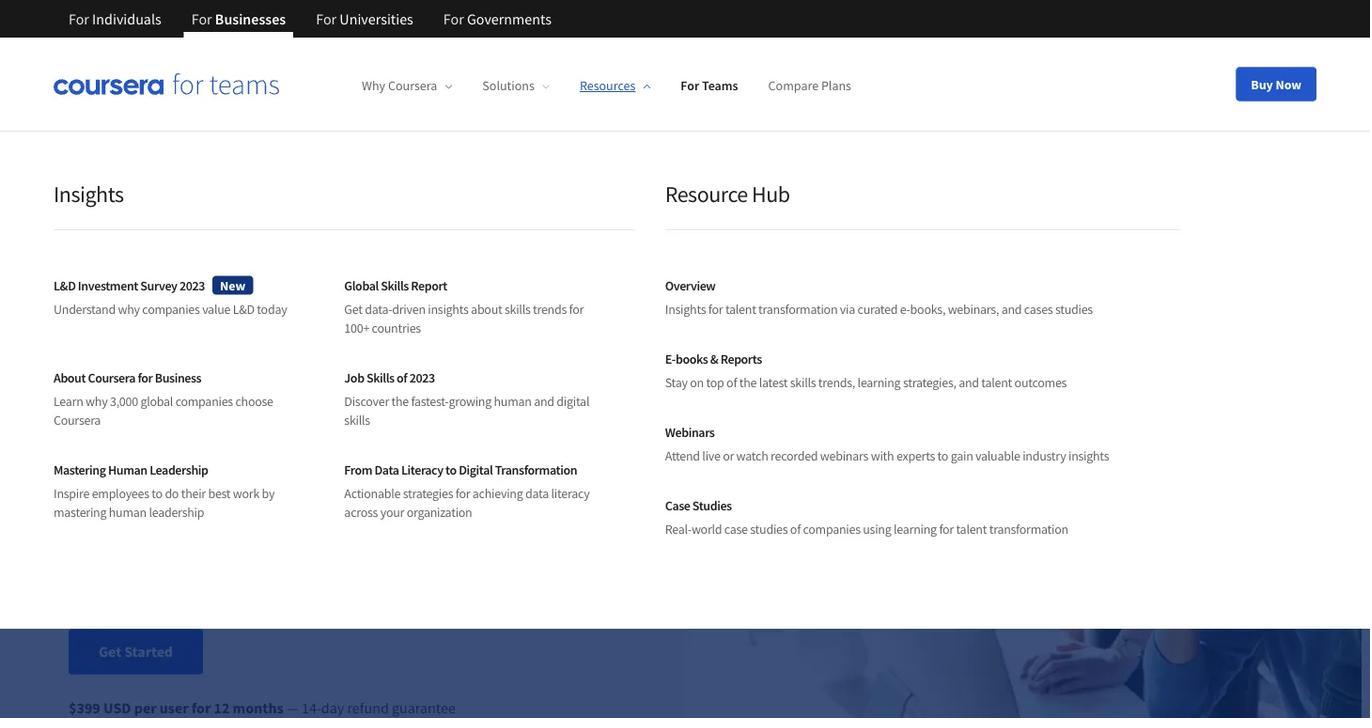 Task type: describe. For each thing, give the bounding box(es) containing it.
transformation
[[495, 461, 577, 478]]

for inside case studies real-world case studies of companies using learning for talent transformation
[[939, 521, 954, 538]]

fastest-
[[411, 393, 449, 410]]

job skills of 2023 discover the fastest-growing human and digital skills
[[344, 369, 589, 429]]

for inside help employees master new skills and reach their goals with access to world-class learning programs from coursera for teams.
[[562, 371, 587, 399]]

valuable
[[976, 447, 1020, 464]]

and inside 'overview insights for talent transformation via curated e-books, webinars, and cases studies'
[[1002, 301, 1022, 318]]

talent inside e-books & reports stay on top of the latest skills trends, learning strategies, and talent outcomes
[[982, 374, 1012, 391]]

program setup and launch tools
[[95, 517, 287, 536]]

or
[[723, 447, 734, 464]]

studies
[[693, 497, 732, 514]]

global
[[140, 393, 173, 410]]

compare
[[768, 77, 819, 94]]

survey
[[140, 277, 177, 294]]

12
[[214, 699, 230, 718]]

experts
[[897, 447, 935, 464]]

launch
[[213, 517, 254, 536]]

for teams link
[[681, 77, 738, 94]]

about coursera for business learn why 3,000 global companies choose coursera
[[54, 369, 273, 429]]

for governments
[[443, 9, 552, 28]]

choose
[[235, 393, 273, 410]]

e-
[[665, 350, 676, 367]]

understand why companies value l&d today
[[54, 301, 287, 318]]

why coursera link
[[362, 77, 452, 94]]

for inside global skills report get data-driven insights about skills trends for 100+ countries
[[569, 301, 584, 318]]

for inside from data literacy to digital transformation actionable strategies for achieving data literacy across your organization
[[456, 485, 470, 502]]

reports
[[721, 350, 762, 367]]

the inside e-books & reports stay on top of the latest skills trends, learning strategies, and talent outcomes
[[739, 374, 757, 391]]

setup
[[150, 517, 184, 536]]

leadership
[[150, 461, 208, 478]]

hub
[[752, 180, 790, 208]]

webinars
[[665, 423, 715, 440]]

books,
[[910, 301, 946, 318]]

with inside help employees master new skills and reach their goals with access to world-class learning programs from coursera for teams.
[[566, 337, 606, 366]]

work
[[233, 485, 259, 502]]

employees inside help employees master new skills and reach their goals with access to world-class learning programs from coursera for teams.
[[115, 337, 214, 366]]

3,000
[[110, 393, 138, 410]]

today
[[257, 301, 287, 318]]

live
[[702, 447, 721, 464]]

for for individuals
[[69, 9, 89, 28]]

skills inside job skills of 2023 discover the fastest-growing human and digital skills
[[344, 412, 370, 429]]

driven
[[392, 301, 426, 318]]

data-
[[365, 301, 392, 318]]

for left the 12
[[192, 699, 211, 718]]

top
[[706, 374, 724, 391]]

learn
[[54, 393, 83, 410]]

skills inside help employees master new skills and reach their goals with access to world-class learning programs from coursera for teams.
[[327, 337, 371, 366]]

mastering
[[54, 504, 106, 521]]

day
[[321, 699, 344, 718]]

teams.
[[69, 405, 133, 433]]

get started link
[[69, 629, 203, 674]]

studies inside case studies real-world case studies of companies using learning for talent transformation
[[750, 521, 788, 538]]

14-
[[302, 699, 321, 718]]

case studies real-world case studies of companies using learning for talent transformation
[[665, 497, 1069, 538]]

new
[[284, 337, 323, 366]]

master
[[218, 337, 280, 366]]

literacy
[[401, 461, 443, 478]]

new
[[220, 277, 246, 294]]

buy now button
[[1236, 67, 1317, 101]]

0 vertical spatial companies
[[142, 301, 200, 318]]

banner navigation
[[54, 0, 567, 38]]

insights inside 'overview insights for talent transformation via curated e-books, webinars, and cases studies'
[[665, 301, 706, 318]]

coursera inside help employees master new skills and reach their goals with access to world-class learning programs from coursera for teams.
[[477, 371, 558, 399]]

value
[[202, 301, 230, 318]]

skills inside global skills report get data-driven insights about skills trends for 100+ countries
[[505, 301, 531, 318]]

on
[[690, 374, 704, 391]]

world
[[692, 521, 722, 538]]

business
[[155, 369, 201, 386]]

for inside 'overview insights for talent transformation via curated e-books, webinars, and cases studies'
[[709, 301, 723, 318]]

goals
[[515, 337, 562, 366]]

recorded
[[771, 447, 818, 464]]

solutions
[[483, 77, 535, 94]]

0 vertical spatial why
[[118, 301, 140, 318]]

from
[[429, 371, 473, 399]]

e-books & reports stay on top of the latest skills trends, learning strategies, and talent outcomes
[[665, 350, 1067, 391]]

help
[[69, 337, 111, 366]]

coursera right why
[[388, 77, 437, 94]]

human inside job skills of 2023 discover the fastest-growing human and digital skills
[[494, 393, 532, 410]]

employees for leadership
[[92, 485, 149, 502]]

learning up tools at the bottom left of page
[[250, 484, 299, 503]]

countries
[[372, 320, 421, 336]]

to left 8,500
[[199, 484, 212, 503]]

the inside job skills of 2023 discover the fastest-growing human and digital skills
[[391, 393, 409, 410]]

$399 usd per user for 12 months — 14-day refund guarantee
[[69, 699, 456, 718]]

books
[[676, 350, 708, 367]]

companies inside about coursera for business learn why 3,000 global companies choose coursera
[[175, 393, 233, 410]]

global
[[344, 277, 379, 294]]

webinars attend live or watch recorded webinars with experts to gain valuable industry insights
[[665, 423, 1109, 464]]

investment
[[78, 277, 138, 294]]

2023 for of
[[409, 369, 435, 386]]

case
[[665, 497, 690, 514]]

and inside e-books & reports stay on top of the latest skills trends, learning strategies, and talent outcomes
[[959, 374, 979, 391]]

guarantee
[[392, 699, 456, 718]]

to inside webinars attend live or watch recorded webinars with experts to gain valuable industry insights
[[938, 447, 949, 464]]

via
[[840, 301, 855, 318]]

curated
[[858, 301, 898, 318]]

months
[[233, 699, 284, 718]]

leadership
[[149, 504, 204, 521]]

started
[[124, 643, 173, 661]]

about
[[471, 301, 502, 318]]

webinars
[[820, 447, 869, 464]]

for inside about coursera for business learn why 3,000 global companies choose coursera
[[138, 369, 153, 386]]

using
[[863, 521, 892, 538]]

data
[[375, 461, 399, 478]]

why inside about coursera for business learn why 3,000 global companies choose coursera
[[86, 393, 108, 410]]

trends,
[[819, 374, 855, 391]]

job
[[344, 369, 364, 386]]

do
[[165, 485, 179, 502]]

skills inside e-books & reports stay on top of the latest skills trends, learning strategies, and talent outcomes
[[790, 374, 816, 391]]

digital
[[459, 461, 493, 478]]

transformation inside 'overview insights for talent transformation via curated e-books, webinars, and cases studies'
[[759, 301, 838, 318]]



Task type: locate. For each thing, give the bounding box(es) containing it.
e-
[[900, 301, 910, 318]]

to inside from data literacy to digital transformation actionable strategies for achieving data literacy across your organization
[[446, 461, 457, 478]]

understand
[[54, 301, 116, 318]]

transformation inside case studies real-world case studies of companies using learning for talent transformation
[[989, 521, 1069, 538]]

of right top
[[727, 374, 737, 391]]

employees up business
[[115, 337, 214, 366]]

individuals
[[92, 9, 161, 28]]

usd
[[103, 699, 131, 718]]

skills for discover
[[367, 369, 394, 386]]

for for governments
[[443, 9, 464, 28]]

learning inside case studies real-world case studies of companies using learning for talent transformation
[[894, 521, 937, 538]]

2 vertical spatial employees
[[92, 485, 149, 502]]

skills down discover
[[344, 412, 370, 429]]

studies right cases
[[1055, 301, 1093, 318]]

with left experts on the bottom
[[871, 447, 894, 464]]

strategies
[[403, 485, 453, 502]]

0 horizontal spatial access
[[69, 371, 127, 399]]

their for reach
[[469, 337, 511, 366]]

learning right the using
[[894, 521, 937, 538]]

0 horizontal spatial insights
[[428, 301, 469, 318]]

for left teams
[[681, 77, 699, 94]]

insights up investment
[[54, 180, 124, 208]]

to inside mastering human leadership inspire employees to do their best work by mastering human leadership
[[152, 485, 162, 502]]

to left digital
[[446, 461, 457, 478]]

0 horizontal spatial get
[[99, 643, 121, 661]]

skills right job
[[367, 369, 394, 386]]

why coursera
[[362, 77, 437, 94]]

world-
[[154, 371, 212, 399]]

by
[[262, 485, 275, 502]]

compare plans link
[[768, 77, 852, 94]]

of right job
[[397, 369, 407, 386]]

for up global
[[138, 369, 153, 386]]

learning down new
[[261, 371, 334, 399]]

human
[[494, 393, 532, 410], [109, 504, 147, 521]]

transformation
[[759, 301, 838, 318], [989, 521, 1069, 538]]

to left business
[[131, 371, 150, 399]]

1 vertical spatial studies
[[750, 521, 788, 538]]

help employees master new skills and reach their goals with access to world-class learning programs from coursera for teams.
[[69, 337, 606, 433]]

for down digital
[[456, 485, 470, 502]]

and right strategies,
[[959, 374, 979, 391]]

businesses
[[215, 9, 286, 28]]

and inside job skills of 2023 discover the fastest-growing human and digital skills
[[534, 393, 554, 410]]

insights inside webinars attend live or watch recorded webinars with experts to gain valuable industry insights
[[1069, 447, 1109, 464]]

of inside e-books & reports stay on top of the latest skills trends, learning strategies, and talent outcomes
[[727, 374, 737, 391]]

0 vertical spatial access
[[69, 371, 127, 399]]

0 horizontal spatial why
[[86, 393, 108, 410]]

1 vertical spatial their
[[181, 485, 206, 502]]

insights
[[428, 301, 469, 318], [1069, 447, 1109, 464]]

companies left the using
[[803, 521, 861, 538]]

upskill 5 to 125 employees
[[95, 452, 255, 471]]

literacy
[[551, 485, 590, 502]]

talent inside 'overview insights for talent transformation via curated e-books, webinars, and cases studies'
[[725, 301, 756, 318]]

1 vertical spatial skills
[[367, 369, 394, 386]]

for individuals
[[69, 9, 161, 28]]

to left do
[[152, 485, 162, 502]]

1 horizontal spatial transformation
[[989, 521, 1069, 538]]

0 horizontal spatial studies
[[750, 521, 788, 538]]

&
[[710, 350, 718, 367]]

their down about at the left of the page
[[469, 337, 511, 366]]

human down unlimited
[[109, 504, 147, 521]]

human right growing at the bottom left of page
[[494, 393, 532, 410]]

0 horizontal spatial with
[[566, 337, 606, 366]]

human inside mastering human leadership inspire employees to do their best work by mastering human leadership
[[109, 504, 147, 521]]

1 vertical spatial employees
[[189, 452, 255, 471]]

1 horizontal spatial why
[[118, 301, 140, 318]]

for down goals
[[562, 371, 587, 399]]

2 vertical spatial talent
[[956, 521, 987, 538]]

for left individuals
[[69, 9, 89, 28]]

and left digital
[[534, 393, 554, 410]]

1 vertical spatial the
[[391, 393, 409, 410]]

for teams
[[681, 77, 738, 94]]

outcomes
[[1015, 374, 1067, 391]]

best
[[208, 485, 231, 502]]

0 horizontal spatial the
[[391, 393, 409, 410]]

for left businesses
[[191, 9, 212, 28]]

insights right industry
[[1069, 447, 1109, 464]]

0 horizontal spatial transformation
[[759, 301, 838, 318]]

companies inside case studies real-world case studies of companies using learning for talent transformation
[[803, 521, 861, 538]]

1 horizontal spatial their
[[469, 337, 511, 366]]

of inside case studies real-world case studies of companies using learning for talent transformation
[[790, 521, 801, 538]]

why down l&d investment survey 2023
[[118, 301, 140, 318]]

skills up "driven" at the left
[[381, 277, 409, 294]]

0 vertical spatial studies
[[1055, 301, 1093, 318]]

access inside help employees master new skills and reach their goals with access to world-class learning programs from coursera for teams.
[[69, 371, 127, 399]]

and
[[1002, 301, 1022, 318], [375, 337, 410, 366], [959, 374, 979, 391], [534, 393, 554, 410], [187, 517, 210, 536]]

and inside help employees master new skills and reach their goals with access to world-class learning programs from coursera for teams.
[[375, 337, 410, 366]]

with inside webinars attend live or watch recorded webinars with experts to gain valuable industry insights
[[871, 447, 894, 464]]

0 horizontal spatial 2023
[[179, 277, 205, 294]]

and right setup
[[187, 517, 210, 536]]

employees inside mastering human leadership inspire employees to do their best work by mastering human leadership
[[92, 485, 149, 502]]

about
[[54, 369, 86, 386]]

their for do
[[181, 485, 206, 502]]

1 horizontal spatial insights
[[665, 301, 706, 318]]

1 horizontal spatial get
[[344, 301, 363, 318]]

skills for data-
[[381, 277, 409, 294]]

1 vertical spatial insights
[[665, 301, 706, 318]]

0 vertical spatial skills
[[381, 277, 409, 294]]

0 vertical spatial transformation
[[759, 301, 838, 318]]

and down countries
[[375, 337, 410, 366]]

1 horizontal spatial human
[[494, 393, 532, 410]]

learning inside help employees master new skills and reach their goals with access to world-class learning programs from coursera for teams.
[[261, 371, 334, 399]]

1 vertical spatial get
[[99, 643, 121, 661]]

companies down business
[[175, 393, 233, 410]]

for left universities at the left
[[316, 9, 337, 28]]

1 vertical spatial talent
[[982, 374, 1012, 391]]

why
[[118, 301, 140, 318], [86, 393, 108, 410]]

mastering human leadership inspire employees to do their best work by mastering human leadership
[[54, 461, 275, 521]]

0 vertical spatial talent
[[725, 301, 756, 318]]

get up 100+
[[344, 301, 363, 318]]

for businesses
[[191, 9, 286, 28]]

1 horizontal spatial access
[[158, 484, 197, 503]]

1 horizontal spatial l&d
[[233, 301, 255, 318]]

0 vertical spatial insights
[[54, 180, 124, 208]]

insights
[[54, 180, 124, 208], [665, 301, 706, 318]]

real-
[[665, 521, 692, 538]]

accelerate
[[69, 184, 316, 259]]

coursera for teams image
[[54, 73, 279, 95]]

from
[[344, 461, 372, 478]]

for universities
[[316, 9, 413, 28]]

1 horizontal spatial 2023
[[409, 369, 435, 386]]

resources link
[[580, 77, 651, 94]]

to inside help employees master new skills and reach their goals with access to world-class learning programs from coursera for teams.
[[131, 371, 150, 399]]

0 vertical spatial employees
[[115, 337, 214, 366]]

1 vertical spatial 2023
[[409, 369, 435, 386]]

the down reports
[[739, 374, 757, 391]]

skills inside global skills report get data-driven insights about skills trends for 100+ countries
[[381, 277, 409, 294]]

coursera down goals
[[477, 371, 558, 399]]

resources
[[580, 77, 636, 94]]

overview
[[665, 277, 716, 294]]

buy
[[1251, 76, 1273, 93]]

for
[[569, 301, 584, 318], [709, 301, 723, 318], [138, 369, 153, 386], [562, 371, 587, 399], [456, 485, 470, 502], [939, 521, 954, 538], [192, 699, 211, 718]]

0 vertical spatial get
[[344, 301, 363, 318]]

125
[[164, 452, 186, 471]]

0 horizontal spatial human
[[109, 504, 147, 521]]

upskill
[[95, 452, 136, 471]]

access up the leadership
[[158, 484, 197, 503]]

coursera down learn
[[54, 412, 101, 429]]

0 horizontal spatial l&d
[[54, 277, 76, 294]]

skills down 100+
[[327, 337, 371, 366]]

now
[[1276, 76, 1302, 93]]

0 vertical spatial human
[[494, 393, 532, 410]]

5
[[139, 452, 146, 471]]

companies down survey
[[142, 301, 200, 318]]

latest
[[759, 374, 788, 391]]

employees for to
[[189, 452, 255, 471]]

skills right about at the left of the page
[[505, 301, 531, 318]]

governments
[[467, 9, 552, 28]]

2023 up "understand why companies value l&d today"
[[179, 277, 205, 294]]

accelerate team performance
[[69, 184, 452, 320]]

1 vertical spatial l&d
[[233, 301, 255, 318]]

for right trends
[[569, 301, 584, 318]]

l&d down new
[[233, 301, 255, 318]]

2023
[[179, 277, 205, 294], [409, 369, 435, 386]]

1 vertical spatial human
[[109, 504, 147, 521]]

strategies,
[[903, 374, 957, 391]]

program
[[95, 517, 147, 536]]

talent
[[725, 301, 756, 318], [982, 374, 1012, 391], [956, 521, 987, 538]]

0 vertical spatial l&d
[[54, 277, 76, 294]]

to left the gain
[[938, 447, 949, 464]]

talent left the outcomes
[[982, 374, 1012, 391]]

learning right trends, on the bottom right of page
[[858, 374, 901, 391]]

case
[[724, 521, 748, 538]]

1 horizontal spatial insights
[[1069, 447, 1109, 464]]

insights down the overview
[[665, 301, 706, 318]]

for down the overview
[[709, 301, 723, 318]]

skills inside job skills of 2023 discover the fastest-growing human and digital skills
[[367, 369, 394, 386]]

1 vertical spatial companies
[[175, 393, 233, 410]]

1 horizontal spatial with
[[871, 447, 894, 464]]

2023 for survey
[[179, 277, 205, 294]]

learning inside e-books & reports stay on top of the latest skills trends, learning strategies, and talent outcomes
[[858, 374, 901, 391]]

across
[[344, 504, 378, 521]]

1 vertical spatial with
[[871, 447, 894, 464]]

for left governments
[[443, 9, 464, 28]]

0 vertical spatial with
[[566, 337, 606, 366]]

their inside mastering human leadership inspire employees to do their best work by mastering human leadership
[[181, 485, 206, 502]]

studies inside 'overview insights for talent transformation via curated e-books, webinars, and cases studies'
[[1055, 301, 1093, 318]]

compare plans
[[768, 77, 852, 94]]

industry
[[1023, 447, 1066, 464]]

talent inside case studies real-world case studies of companies using learning for talent transformation
[[956, 521, 987, 538]]

their inside help employees master new skills and reach their goals with access to world-class learning programs from coursera for teams.
[[469, 337, 511, 366]]

0 horizontal spatial insights
[[54, 180, 124, 208]]

the left fastest-
[[391, 393, 409, 410]]

to right 5
[[149, 452, 161, 471]]

of inside job skills of 2023 discover the fastest-growing human and digital skills
[[397, 369, 407, 386]]

cases
[[1024, 301, 1053, 318]]

unlimited access to 8,500 learning opportunities
[[95, 484, 385, 503]]

0 vertical spatial their
[[469, 337, 511, 366]]

access
[[69, 371, 127, 399], [158, 484, 197, 503]]

to
[[131, 371, 150, 399], [938, 447, 949, 464], [149, 452, 161, 471], [446, 461, 457, 478], [199, 484, 212, 503], [152, 485, 162, 502]]

for for businesses
[[191, 9, 212, 28]]

talent up reports
[[725, 301, 756, 318]]

talent down the gain
[[956, 521, 987, 538]]

2 vertical spatial companies
[[803, 521, 861, 538]]

2 horizontal spatial of
[[790, 521, 801, 538]]

their right do
[[181, 485, 206, 502]]

0 vertical spatial insights
[[428, 301, 469, 318]]

1 horizontal spatial the
[[739, 374, 757, 391]]

employees down the human
[[92, 485, 149, 502]]

performance
[[69, 244, 382, 320]]

transformation left "via"
[[759, 301, 838, 318]]

1 horizontal spatial studies
[[1055, 301, 1093, 318]]

1 vertical spatial access
[[158, 484, 197, 503]]

teams
[[702, 77, 738, 94]]

0 horizontal spatial of
[[397, 369, 407, 386]]

0 vertical spatial the
[[739, 374, 757, 391]]

get left started
[[99, 643, 121, 661]]

employees up best
[[189, 452, 255, 471]]

coursera up 3,000
[[88, 369, 135, 386]]

resource hub
[[665, 180, 790, 208]]

1 vertical spatial insights
[[1069, 447, 1109, 464]]

reach
[[414, 337, 464, 366]]

skills right latest
[[790, 374, 816, 391]]

0 horizontal spatial their
[[181, 485, 206, 502]]

resource
[[665, 180, 748, 208]]

1 vertical spatial transformation
[[989, 521, 1069, 538]]

1 vertical spatial why
[[86, 393, 108, 410]]

2023 up fastest-
[[409, 369, 435, 386]]

insights inside global skills report get data-driven insights about skills trends for 100+ countries
[[428, 301, 469, 318]]

0 vertical spatial 2023
[[179, 277, 205, 294]]

why left 3,000
[[86, 393, 108, 410]]

with right goals
[[566, 337, 606, 366]]

100+
[[344, 320, 369, 336]]

studies right case
[[750, 521, 788, 538]]

for right the using
[[939, 521, 954, 538]]

global skills report get data-driven insights about skills trends for 100+ countries
[[344, 277, 584, 336]]

webinars,
[[948, 301, 999, 318]]

1 horizontal spatial of
[[727, 374, 737, 391]]

get inside global skills report get data-driven insights about skills trends for 100+ countries
[[344, 301, 363, 318]]

per
[[134, 699, 157, 718]]

digital
[[557, 393, 589, 410]]

of
[[397, 369, 407, 386], [727, 374, 737, 391], [790, 521, 801, 538]]

of right case
[[790, 521, 801, 538]]

inspire
[[54, 485, 89, 502]]

buy now
[[1251, 76, 1302, 93]]

l&d up understand
[[54, 277, 76, 294]]

opportunities
[[302, 484, 385, 503]]

for for universities
[[316, 9, 337, 28]]

2023 inside job skills of 2023 discover the fastest-growing human and digital skills
[[409, 369, 435, 386]]

transformation down industry
[[989, 521, 1069, 538]]

insights down report
[[428, 301, 469, 318]]

report
[[411, 277, 447, 294]]

human
[[108, 461, 147, 478]]

organization
[[407, 504, 472, 521]]

coursera
[[388, 77, 437, 94], [88, 369, 135, 386], [477, 371, 558, 399], [54, 412, 101, 429]]

and left cases
[[1002, 301, 1022, 318]]

access up teams.
[[69, 371, 127, 399]]



Task type: vqa. For each thing, say whether or not it's contained in the screenshot.
the 'for' within the From Data Literacy to Digital Transformation Actionable strategies for achieving data literacy across your organization
yes



